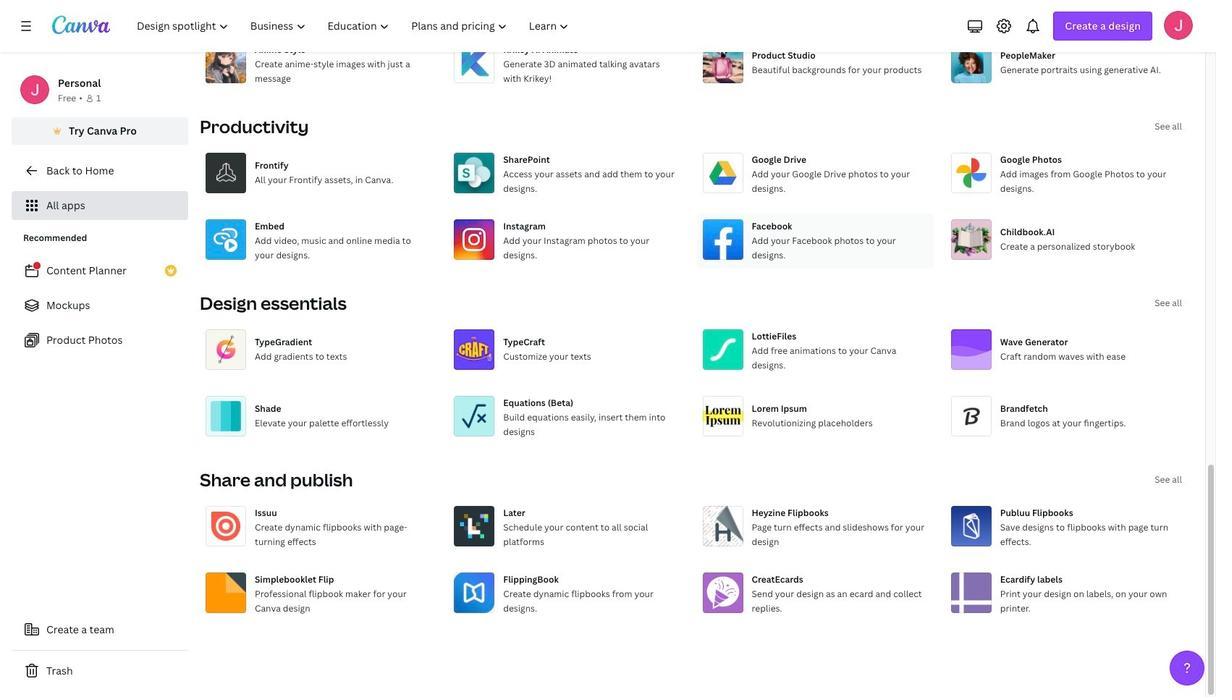 Task type: locate. For each thing, give the bounding box(es) containing it.
list
[[12, 256, 188, 355]]

group
[[697, 214, 934, 269]]

top level navigation element
[[127, 12, 582, 41]]



Task type: vqa. For each thing, say whether or not it's contained in the screenshot.
GROUP
yes



Task type: describe. For each thing, give the bounding box(es) containing it.
james peterson image
[[1164, 11, 1193, 40]]



